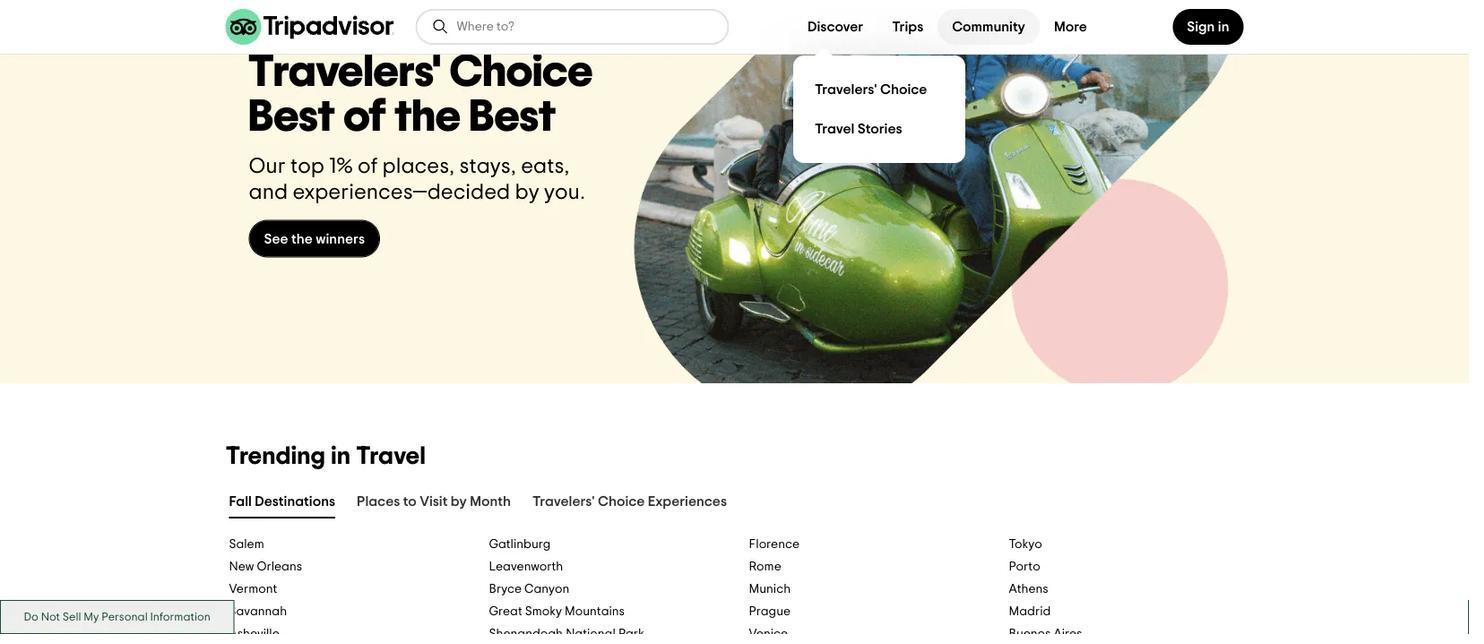 Task type: describe. For each thing, give the bounding box(es) containing it.
choice for travelers' choice best of the best
[[450, 50, 594, 95]]

savannah link
[[229, 604, 460, 620]]

travelers' choice link
[[808, 70, 951, 109]]

porto link
[[1009, 560, 1241, 575]]

bryce canyon
[[489, 583, 570, 596]]

munich link
[[749, 582, 981, 597]]

to
[[403, 494, 417, 509]]

see the winners link
[[249, 220, 380, 258]]

new orleans link
[[229, 560, 460, 575]]

trending in travel
[[226, 444, 426, 469]]

trips button
[[878, 9, 938, 45]]

new orleans
[[229, 561, 302, 573]]

of for the
[[344, 95, 386, 140]]

stays,
[[460, 156, 516, 178]]

great smoky mountains
[[489, 606, 625, 618]]

destinations
[[255, 494, 335, 509]]

rome
[[749, 561, 782, 573]]

see the winners
[[264, 232, 365, 246]]

my
[[84, 612, 99, 623]]

personal
[[102, 612, 148, 623]]

prague
[[749, 606, 791, 618]]

savannah
[[229, 606, 287, 618]]

by inside button
[[451, 494, 467, 509]]

sign
[[1188, 20, 1216, 34]]

1 vertical spatial travel
[[356, 444, 426, 469]]

1%
[[329, 156, 353, 178]]

search image
[[432, 18, 450, 36]]

fall destinations
[[229, 494, 335, 509]]

trending
[[226, 444, 326, 469]]

discover button
[[794, 9, 878, 45]]

tokyo
[[1009, 538, 1043, 551]]

top
[[291, 156, 325, 178]]

discover
[[808, 20, 864, 34]]

places to visit by month button
[[353, 490, 515, 519]]

trips
[[893, 20, 924, 34]]

community
[[953, 20, 1026, 34]]

porto
[[1009, 561, 1041, 573]]

tab list containing fall destinations
[[204, 486, 1266, 523]]

florence
[[749, 538, 800, 551]]

do
[[24, 612, 38, 623]]

new
[[229, 561, 254, 573]]

gatlinburg
[[489, 538, 551, 551]]

travelers' choice
[[815, 83, 928, 97]]

places
[[357, 494, 400, 509]]

rome link
[[749, 560, 981, 575]]

choice for travelers' choice
[[881, 83, 928, 97]]

travelers' choice experiences
[[533, 494, 727, 509]]

gatlinburg link
[[489, 537, 721, 552]]

visit
[[420, 494, 448, 509]]

winners
[[316, 232, 365, 246]]

you.
[[544, 182, 586, 203]]

eats,
[[521, 156, 570, 178]]



Task type: vqa. For each thing, say whether or not it's contained in the screenshot.
itinerary
no



Task type: locate. For each thing, give the bounding box(es) containing it.
1 horizontal spatial best
[[470, 95, 556, 140]]

fall
[[229, 494, 252, 509]]

sign in
[[1188, 20, 1230, 34]]

vermont link
[[229, 582, 460, 597]]

month
[[470, 494, 511, 509]]

1 vertical spatial by
[[451, 494, 467, 509]]

menu containing travelers' choice
[[794, 56, 966, 163]]

by down eats,
[[515, 182, 540, 203]]

sign in link
[[1173, 9, 1244, 45]]

salem link
[[229, 537, 460, 552]]

travelers' down tripadvisor "image"
[[249, 50, 441, 95]]

1 horizontal spatial choice
[[598, 494, 645, 509]]

0 horizontal spatial in
[[331, 444, 351, 469]]

of inside our top 1% of places, stays, eats, and experiences—decided by you.
[[358, 156, 378, 178]]

of up 1%
[[344, 95, 386, 140]]

0 vertical spatial of
[[344, 95, 386, 140]]

great
[[489, 606, 523, 618]]

experiences
[[648, 494, 727, 509]]

the inside see the winners link
[[291, 232, 313, 246]]

travelers' for travelers' choice best of the best
[[249, 50, 441, 95]]

best up top
[[249, 95, 335, 140]]

0 horizontal spatial the
[[291, 232, 313, 246]]

salem
[[229, 538, 264, 551]]

choice inside travelers' choice best of the best
[[450, 50, 594, 95]]

travelers' inside travelers' choice link
[[815, 83, 878, 97]]

0 horizontal spatial travelers'
[[249, 50, 441, 95]]

our
[[249, 156, 286, 178]]

do not sell my personal information
[[24, 612, 211, 623]]

in for sign
[[1219, 20, 1230, 34]]

choice up the gatlinburg link
[[598, 494, 645, 509]]

more button
[[1040, 9, 1102, 45]]

by right visit
[[451, 494, 467, 509]]

vermont
[[229, 583, 277, 596]]

travelers' for travelers' choice
[[815, 83, 878, 97]]

sell
[[63, 612, 81, 623]]

orleans
[[257, 561, 302, 573]]

1 vertical spatial of
[[358, 156, 378, 178]]

travelers' up travel stories
[[815, 83, 878, 97]]

choice
[[450, 50, 594, 95], [881, 83, 928, 97], [598, 494, 645, 509]]

travel left stories
[[815, 122, 855, 136]]

tokyo link
[[1009, 537, 1241, 552]]

1 horizontal spatial by
[[515, 182, 540, 203]]

choice for travelers' choice experiences
[[598, 494, 645, 509]]

2 horizontal spatial choice
[[881, 83, 928, 97]]

not
[[41, 612, 60, 623]]

canyon
[[525, 583, 570, 596]]

bryce
[[489, 583, 522, 596]]

florence link
[[749, 537, 981, 552]]

1 best from the left
[[249, 95, 335, 140]]

0 vertical spatial travel
[[815, 122, 855, 136]]

athens
[[1009, 583, 1049, 596]]

travelers' up the gatlinburg link
[[533, 494, 595, 509]]

our top 1% of places, stays, eats, and experiences—decided by you.
[[249, 156, 586, 203]]

more
[[1055, 20, 1088, 34]]

the right see
[[291, 232, 313, 246]]

travelers' choice experiences button
[[529, 490, 731, 519]]

tripadvisor image
[[226, 9, 394, 45]]

travelers' for travelers' choice experiences
[[533, 494, 595, 509]]

0 vertical spatial by
[[515, 182, 540, 203]]

1 horizontal spatial in
[[1219, 20, 1230, 34]]

0 horizontal spatial travel
[[356, 444, 426, 469]]

munich
[[749, 583, 791, 596]]

travelers' inside 'travelers' choice experiences' button
[[533, 494, 595, 509]]

do not sell my personal information button
[[0, 601, 234, 635]]

mountains
[[565, 606, 625, 618]]

see
[[264, 232, 288, 246]]

2 best from the left
[[470, 95, 556, 140]]

0 horizontal spatial best
[[249, 95, 335, 140]]

places to visit by month
[[357, 494, 511, 509]]

of
[[344, 95, 386, 140], [358, 156, 378, 178]]

places,
[[383, 156, 455, 178]]

the inside travelers' choice best of the best
[[395, 95, 461, 140]]

information
[[150, 612, 211, 623]]

great smoky mountains link
[[489, 604, 721, 620]]

athens link
[[1009, 582, 1241, 597]]

smoky
[[525, 606, 562, 618]]

the
[[395, 95, 461, 140], [291, 232, 313, 246]]

1 horizontal spatial travel
[[815, 122, 855, 136]]

travel
[[815, 122, 855, 136], [356, 444, 426, 469]]

leavenworth link
[[489, 560, 721, 575]]

tab list
[[204, 486, 1266, 523]]

the up the places,
[[395, 95, 461, 140]]

in for trending
[[331, 444, 351, 469]]

by
[[515, 182, 540, 203], [451, 494, 467, 509]]

bryce canyon link
[[489, 582, 721, 597]]

1 vertical spatial in
[[331, 444, 351, 469]]

travel up places
[[356, 444, 426, 469]]

of inside travelers' choice best of the best
[[344, 95, 386, 140]]

best up the stays,
[[470, 95, 556, 140]]

madrid link
[[1009, 604, 1241, 620]]

travel stories
[[815, 122, 903, 136]]

travelers' choice best of the best
[[249, 50, 594, 140]]

community button
[[938, 9, 1040, 45]]

by inside our top 1% of places, stays, eats, and experiences—decided by you.
[[515, 182, 540, 203]]

1 vertical spatial the
[[291, 232, 313, 246]]

madrid
[[1009, 606, 1051, 618]]

Search search field
[[457, 19, 713, 35]]

menu
[[794, 56, 966, 163]]

0 vertical spatial in
[[1219, 20, 1230, 34]]

None search field
[[417, 11, 728, 43]]

travelers'
[[249, 50, 441, 95], [815, 83, 878, 97], [533, 494, 595, 509]]

choice down 'search' search box
[[450, 50, 594, 95]]

and
[[249, 182, 288, 203]]

stories
[[858, 122, 903, 136]]

travelers' inside travelers' choice best of the best
[[249, 50, 441, 95]]

best
[[249, 95, 335, 140], [470, 95, 556, 140]]

choice up stories
[[881, 83, 928, 97]]

in right sign
[[1219, 20, 1230, 34]]

of for places,
[[358, 156, 378, 178]]

1 horizontal spatial travelers'
[[533, 494, 595, 509]]

of right 1%
[[358, 156, 378, 178]]

0 horizontal spatial by
[[451, 494, 467, 509]]

1 horizontal spatial the
[[395, 95, 461, 140]]

2 horizontal spatial travelers'
[[815, 83, 878, 97]]

in
[[1219, 20, 1230, 34], [331, 444, 351, 469]]

leavenworth
[[489, 561, 563, 573]]

in up 'destinations'
[[331, 444, 351, 469]]

prague link
[[749, 604, 981, 620]]

0 vertical spatial the
[[395, 95, 461, 140]]

fall destinations button
[[226, 490, 339, 519]]

travel stories link
[[808, 109, 951, 149]]

experiences—decided
[[293, 182, 510, 203]]

choice inside button
[[598, 494, 645, 509]]

0 horizontal spatial choice
[[450, 50, 594, 95]]



